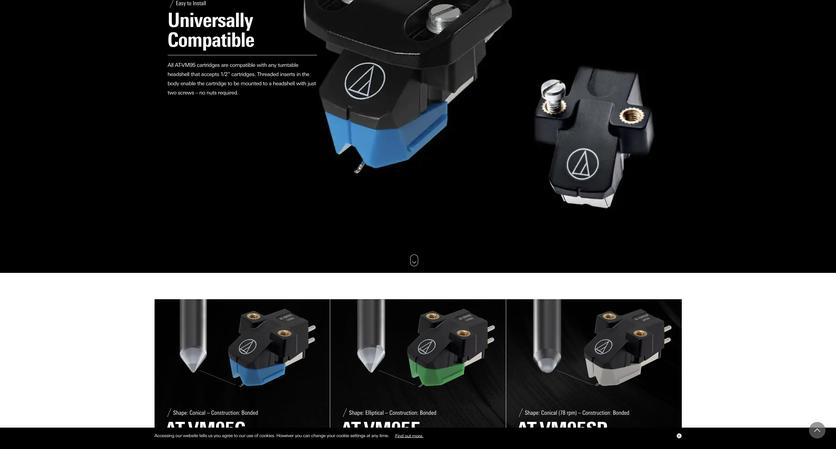 Task type: describe. For each thing, give the bounding box(es) containing it.
out
[[405, 434, 411, 439]]

2 horizontal spatial to
[[263, 80, 268, 87]]

vm95e
[[364, 418, 420, 442]]

at-vm95c
[[165, 418, 245, 442]]

2 you from the left
[[295, 434, 302, 439]]

cartridges
[[197, 62, 220, 68]]

can
[[303, 434, 310, 439]]

0 vertical spatial with
[[257, 62, 267, 68]]

at- inside all at-vm95 cartridges are compatible with any turntable headshell that accepts 1/2" cartridges. threaded inserts in the body enable the cartridge to be mounted to a headshell with just two screws – no nuts required.
[[175, 62, 182, 68]]

find
[[395, 434, 404, 439]]

vm95c
[[188, 418, 245, 442]]

accessing
[[154, 434, 174, 439]]

body
[[168, 80, 179, 87]]

rpm)
[[567, 410, 577, 417]]

use
[[246, 434, 253, 439]]

construction: for at-vm95c
[[211, 410, 240, 417]]

find out more. link
[[390, 431, 428, 441]]

– right elliptical
[[385, 410, 388, 417]]

change
[[311, 434, 326, 439]]

– up at-vm95c
[[207, 410, 210, 417]]

accessing our website tells us you agree to our use of cookies. however you can change your cookie settings at any time.
[[154, 434, 390, 439]]

agree
[[222, 434, 233, 439]]

are
[[221, 62, 228, 68]]

bonded for at-vm95e
[[420, 410, 437, 417]]

2 our from the left
[[239, 434, 245, 439]]

threaded
[[257, 71, 279, 77]]

cartridge
[[206, 80, 226, 87]]

close-up of at-vm95sp stylus image
[[506, 300, 682, 450]]

more.
[[412, 434, 424, 439]]

all at-vm95 cartridges are compatible with any turntable headshell that accepts 1/2" cartridges. threaded inserts in the body enable the cartridge to be mounted to a headshell with just two screws – no nuts required.
[[168, 62, 316, 96]]

time.
[[379, 434, 389, 439]]

3 construction: from the left
[[583, 410, 612, 417]]

shape: conical – construction: bonded
[[173, 410, 258, 417]]

cartridges.
[[231, 71, 256, 77]]

website
[[183, 434, 198, 439]]

be
[[234, 80, 239, 87]]

nuts
[[207, 90, 217, 96]]

1 horizontal spatial any
[[371, 434, 378, 439]]

1 horizontal spatial the
[[302, 71, 309, 77]]

construction: for at-vm95e
[[390, 410, 419, 417]]

at- for at-vm95c
[[165, 418, 188, 442]]

turntable
[[278, 62, 298, 68]]

shape: conical (78 rpm) – construction: bonded
[[525, 410, 630, 417]]

conical for vm95c
[[190, 410, 206, 417]]

1 our from the left
[[175, 434, 182, 439]]

1/2"
[[220, 71, 230, 77]]

– right the rpm)
[[578, 410, 581, 417]]

all
[[168, 62, 174, 68]]

1 you from the left
[[214, 434, 221, 439]]

just
[[308, 80, 316, 87]]

at- for at-vm95e
[[341, 418, 364, 442]]

tells
[[199, 434, 207, 439]]

arrow up image
[[815, 428, 820, 434]]



Task type: locate. For each thing, give the bounding box(es) containing it.
1 horizontal spatial you
[[295, 434, 302, 439]]

1 horizontal spatial bonded
[[420, 410, 437, 417]]

however
[[276, 434, 294, 439]]

bonded for at-vm95c
[[242, 410, 258, 417]]

of
[[254, 434, 258, 439]]

shape: elliptical – construction: bonded
[[349, 410, 437, 417]]

1 bonded from the left
[[242, 410, 258, 417]]

you left can
[[295, 434, 302, 439]]

1 shape: from the left
[[173, 410, 188, 417]]

2 bonded from the left
[[420, 410, 437, 417]]

at
[[367, 434, 370, 439]]

us
[[208, 434, 213, 439]]

to left a
[[263, 80, 268, 87]]

conical for vm95sp
[[541, 410, 557, 417]]

0 horizontal spatial headshell
[[168, 71, 189, 77]]

shape:
[[173, 410, 188, 417], [349, 410, 364, 417], [525, 410, 540, 417]]

at-
[[175, 62, 182, 68], [165, 418, 188, 442], [341, 418, 364, 442], [517, 418, 540, 442]]

screws
[[178, 90, 194, 96]]

our left the website
[[175, 434, 182, 439]]

vm95
[[182, 62, 196, 68]]

1 horizontal spatial conical
[[541, 410, 557, 417]]

1 vertical spatial with
[[296, 80, 306, 87]]

– inside all at-vm95 cartridges are compatible with any turntable headshell that accepts 1/2" cartridges. threaded inserts in the body enable the cartridge to be mounted to a headshell with just two screws – no nuts required.
[[195, 90, 198, 96]]

2 horizontal spatial shape:
[[525, 410, 540, 417]]

inserts
[[280, 71, 295, 77]]

with up threaded
[[257, 62, 267, 68]]

2 construction: from the left
[[390, 410, 419, 417]]

1 construction: from the left
[[211, 410, 240, 417]]

bonded
[[242, 410, 258, 417], [420, 410, 437, 417], [613, 410, 630, 417]]

any right at
[[371, 434, 378, 439]]

close-up of at-vm95e stylus image
[[330, 300, 506, 450]]

headshell
[[168, 71, 189, 77], [273, 80, 295, 87]]

1 horizontal spatial to
[[234, 434, 238, 439]]

that
[[191, 71, 200, 77]]

settings
[[350, 434, 365, 439]]

headshell down the inserts
[[273, 80, 295, 87]]

1 horizontal spatial headshell
[[273, 80, 295, 87]]

close-up of at-vm95c stylus image
[[154, 300, 330, 450]]

0 horizontal spatial any
[[268, 62, 276, 68]]

shape: for vm95e
[[349, 410, 364, 417]]

0 horizontal spatial the
[[197, 80, 205, 87]]

shape: for vm95c
[[173, 410, 188, 417]]

shape: left elliptical
[[349, 410, 364, 417]]

any inside all at-vm95 cartridges are compatible with any turntable headshell that accepts 1/2" cartridges. threaded inserts in the body enable the cartridge to be mounted to a headshell with just two screws – no nuts required.
[[268, 62, 276, 68]]

to
[[228, 80, 232, 87], [263, 80, 268, 87], [234, 434, 238, 439]]

in
[[297, 71, 301, 77]]

0 vertical spatial any
[[268, 62, 276, 68]]

0 horizontal spatial you
[[214, 434, 221, 439]]

conical
[[190, 410, 206, 417], [541, 410, 557, 417]]

you right us
[[214, 434, 221, 439]]

3 bonded from the left
[[613, 410, 630, 417]]

construction: up the vm95e
[[390, 410, 419, 417]]

2 conical from the left
[[541, 410, 557, 417]]

the right in
[[302, 71, 309, 77]]

construction:
[[211, 410, 240, 417], [390, 410, 419, 417], [583, 410, 612, 417]]

to right "agree" on the left of the page
[[234, 434, 238, 439]]

1 conical from the left
[[190, 410, 206, 417]]

shape: for vm95sp
[[525, 410, 540, 417]]

a
[[269, 80, 272, 87]]

your
[[327, 434, 335, 439]]

conical up at-vm95c
[[190, 410, 206, 417]]

no
[[199, 90, 205, 96]]

shape: up the website
[[173, 410, 188, 417]]

0 horizontal spatial conical
[[190, 410, 206, 417]]

0 vertical spatial the
[[302, 71, 309, 77]]

the
[[302, 71, 309, 77], [197, 80, 205, 87]]

cross image
[[678, 435, 680, 438]]

1 vertical spatial headshell
[[273, 80, 295, 87]]

1 vertical spatial any
[[371, 434, 378, 439]]

2 horizontal spatial construction:
[[583, 410, 612, 417]]

0 horizontal spatial with
[[257, 62, 267, 68]]

2 shape: from the left
[[349, 410, 364, 417]]

enable
[[181, 80, 196, 87]]

1 vertical spatial the
[[197, 80, 205, 87]]

3 shape: from the left
[[525, 410, 540, 417]]

0 horizontal spatial bonded
[[242, 410, 258, 417]]

0 vertical spatial headshell
[[168, 71, 189, 77]]

our left use
[[239, 434, 245, 439]]

1 horizontal spatial shape:
[[349, 410, 364, 417]]

at-vm95e
[[341, 418, 420, 442]]

vm95sp
[[540, 418, 607, 442]]

1 horizontal spatial our
[[239, 434, 245, 439]]

2 horizontal spatial bonded
[[613, 410, 630, 417]]

you
[[214, 434, 221, 439], [295, 434, 302, 439]]

construction: up vm95c
[[211, 410, 240, 417]]

cookies.
[[259, 434, 275, 439]]

our
[[175, 434, 182, 439], [239, 434, 245, 439]]

shape: left (78
[[525, 410, 540, 417]]

conical left (78
[[541, 410, 557, 417]]

at- for at-vm95sp
[[517, 418, 540, 442]]

required.
[[218, 90, 238, 96]]

mounted
[[241, 80, 262, 87]]

0 horizontal spatial our
[[175, 434, 182, 439]]

to left be
[[228, 80, 232, 87]]

two
[[168, 90, 176, 96]]

construction: right the rpm)
[[583, 410, 612, 417]]

0 horizontal spatial shape:
[[173, 410, 188, 417]]

– left no
[[195, 90, 198, 96]]

elliptical
[[365, 410, 384, 417]]

1 horizontal spatial construction:
[[390, 410, 419, 417]]

headshell up body
[[168, 71, 189, 77]]

(78
[[559, 410, 566, 417]]

with down in
[[296, 80, 306, 87]]

any up threaded
[[268, 62, 276, 68]]

at-vm95sp
[[517, 418, 607, 442]]

cookie
[[336, 434, 349, 439]]

–
[[195, 90, 198, 96], [207, 410, 210, 417], [385, 410, 388, 417], [578, 410, 581, 417]]

find out more.
[[395, 434, 424, 439]]

1 horizontal spatial with
[[296, 80, 306, 87]]

the up no
[[197, 80, 205, 87]]

compatible
[[230, 62, 255, 68]]

0 horizontal spatial construction:
[[211, 410, 240, 417]]

with
[[257, 62, 267, 68], [296, 80, 306, 87]]

0 horizontal spatial to
[[228, 80, 232, 87]]

accepts
[[201, 71, 219, 77]]

any
[[268, 62, 276, 68], [371, 434, 378, 439]]



Task type: vqa. For each thing, say whether or not it's contained in the screenshot.
right System
no



